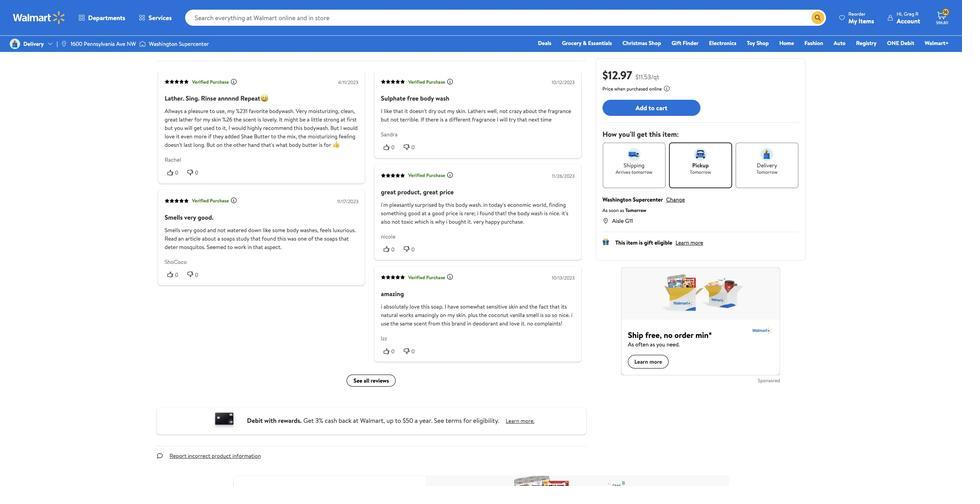 Task type: describe. For each thing, give the bounding box(es) containing it.
great inside the allways a pleasure to use, my %231 favorite bodywash. very moisturizing, clean, great lather for my skin %26 the scent is lovely. it might be a little strong at first but you will get used to it, i would highly recommend this bodywash. but i would love it even more if they added shae butter to the mix, the moisturizing feeling doesn't last long. but on the other hand that's what body butter is for 👍
[[165, 116, 178, 124]]

ingredients
[[257, 21, 285, 29]]

items
[[859, 16, 875, 25]]

(51)
[[232, 21, 241, 29]]

great product, great price
[[381, 187, 454, 196]]

1 horizontal spatial get
[[637, 129, 648, 139]]

the right the mix,
[[299, 133, 307, 141]]

item:
[[663, 129, 680, 139]]

1 vertical spatial for
[[324, 141, 331, 149]]

pennsylvania
[[84, 40, 115, 48]]

hi, greg r account
[[898, 10, 921, 25]]

this inside the i'm pleasantly surprised by this body wash.  in today's economic world, finding something good at a good price is rare; i found that! the body wash is nice. it's also not toxic which is why i bought it. very happy purchase.
[[446, 201, 455, 209]]

to left use,
[[210, 107, 215, 115]]

rinse
[[201, 94, 216, 103]]

rachel
[[165, 156, 181, 164]]

toxic
[[402, 218, 414, 226]]

my up %26
[[227, 107, 235, 115]]

i inside 'i absolutely love this soap. i have somewhat sensitive skin and the fact that its natural works amazingly on my skin. plus the coconut vanilla smell is so so nice. i use the same scent from this brand in deodorant and love it. no complaints!'
[[445, 303, 447, 311]]

this inside smells very good and not watered down like some body washes, feels luxurious. read an article about a soaps study that found this was one of the soaps that deter mosquitos.  seemed to work in that aspect.
[[278, 235, 286, 243]]

verified purchase for body
[[409, 78, 446, 85]]

the inside smells very good and not watered down like some body washes, feels luxurious. read an article about a soaps study that found this was one of the soaps that deter mosquitos.  seemed to work in that aspect.
[[315, 235, 323, 243]]

scent inside the allways a pleasure to use, my %231 favorite bodywash. very moisturizing, clean, great lather for my skin %26 the scent is lovely. it might be a little strong at first but you will get used to it, i would highly recommend this bodywash. but i would love it even more if they added shae butter to the mix, the moisturizing feeling doesn't last long. but on the other hand that's what body butter is for 👍
[[243, 116, 256, 124]]

soap.
[[431, 303, 444, 311]]

work
[[234, 243, 246, 251]]

on inside 'i absolutely love this soap. i have somewhat sensitive skin and the fact that its natural works amazingly on my skin. plus the coconut vanilla smell is so so nice. i use the same scent from this brand in deodorant and love it. no complaints!'
[[440, 311, 447, 319]]

finder
[[683, 39, 699, 47]]

verified purchase up soap.
[[409, 274, 446, 281]]

mix,
[[287, 133, 297, 141]]

economic
[[508, 201, 532, 209]]

1 horizontal spatial and
[[500, 320, 509, 328]]

2 vertical spatial verified purchase information image
[[231, 197, 237, 204]]

this inside the allways a pleasure to use, my %231 favorite bodywash. very moisturizing, clean, great lather for my skin %26 the scent is lovely. it might be a little strong at first but you will get used to it, i would highly recommend this bodywash. but i would love it even more if they added shae butter to the mix, the moisturizing feeling doesn't last long. but on the other hand that's what body butter is for 👍
[[294, 124, 303, 132]]

 image for 1600 pennsylvania ave nw
[[61, 41, 67, 47]]

grocery & essentials
[[562, 39, 613, 47]]

0 horizontal spatial for
[[195, 116, 202, 124]]

verified purchase information image for amazing
[[447, 274, 454, 280]]

pickup
[[693, 162, 709, 170]]

that inside 'i absolutely love this soap. i have somewhat sensitive skin and the fact that its natural works amazingly on my skin. plus the coconut vanilla smell is so so nice. i use the same scent from this brand in deodorant and love it. no complaints!'
[[550, 303, 560, 311]]

with
[[265, 416, 277, 425]]

is left why
[[431, 218, 434, 226]]

smells very good.
[[165, 213, 214, 222]]

0 down rachel
[[175, 170, 178, 176]]

0 down terrible.
[[412, 144, 415, 151]]

i up 'feeling'
[[341, 124, 342, 132]]

free
[[407, 94, 419, 103]]

recommend
[[263, 124, 293, 132]]

scent inside 'i absolutely love this soap. i have somewhat sensitive skin and the fact that its natural works amazingly on my skin. plus the coconut vanilla smell is so so nice. i use the same scent from this brand in deodorant and love it. no complaints!'
[[414, 320, 427, 328]]

one debit link
[[884, 39, 919, 48]]

16
[[944, 9, 949, 15]]

my up used
[[203, 116, 210, 124]]

10/13/2023
[[552, 275, 575, 282]]

all
[[364, 377, 370, 385]]

i up natural
[[381, 303, 383, 311]]

delivery for delivery
[[23, 40, 44, 48]]

smell
[[163, 21, 176, 29]]

see all reviews
[[354, 377, 389, 385]]

that down sulphate
[[394, 107, 404, 115]]

shae
[[241, 133, 253, 141]]

is down the favorite
[[258, 116, 261, 124]]

2 vertical spatial see
[[434, 416, 445, 425]]

back
[[339, 416, 352, 425]]

list item containing clean
[[203, 35, 241, 48]]

smell
[[527, 311, 539, 319]]

christmas shop
[[623, 39, 662, 47]]

rare;
[[465, 209, 476, 217]]

that down down
[[251, 235, 261, 243]]

in inside the i'm pleasantly surprised by this body wash.  in today's economic world, finding something good at a good price is rare; i found that! the body wash is nice. it's also not toxic which is why i bought it. very happy purchase.
[[484, 201, 488, 209]]

1 vertical spatial and
[[520, 303, 529, 311]]

body up rare;
[[456, 201, 468, 209]]

list item containing ingredients
[[251, 19, 302, 32]]

0 down shococo
[[175, 272, 178, 278]]

highly
[[247, 124, 262, 132]]

(208)
[[178, 21, 191, 29]]

Walmart Site-Wide search field
[[185, 10, 827, 26]]

see for see all reviews
[[354, 377, 363, 385]]

that down luxurious.
[[339, 235, 349, 243]]

0 horizontal spatial wash
[[436, 94, 450, 103]]

0 down sandra
[[392, 144, 395, 151]]

verified for free
[[409, 78, 425, 85]]

0 down long.
[[195, 170, 198, 176]]

world,
[[533, 201, 548, 209]]

verified for product,
[[409, 172, 425, 179]]

walmart image
[[13, 11, 65, 24]]

i down sulphate
[[381, 107, 383, 115]]

0 down toxic
[[412, 246, 415, 253]]

gifting made easy image
[[603, 239, 609, 245]]

gift
[[672, 39, 682, 47]]

1 vertical spatial love
[[410, 303, 420, 311]]

grocery & essentials link
[[559, 39, 616, 48]]

from
[[429, 320, 441, 328]]

purchase up soap.
[[427, 274, 446, 281]]

coconut
[[489, 311, 509, 319]]

online
[[650, 85, 663, 92]]

this up amazingly
[[421, 303, 430, 311]]

is down "moisturizing"
[[319, 141, 323, 149]]

the down %231 at top left
[[234, 116, 242, 124]]

shococo
[[165, 258, 187, 266]]

pump (31)
[[360, 21, 385, 29]]

one debit card image
[[208, 411, 241, 432]]

washington supercenter
[[149, 40, 209, 48]]

nice. inside the i'm pleasantly surprised by this body wash.  in today's economic world, finding something good at a good price is rare; i found that! the body wash is nice. it's also not toxic which is why i bought it. very happy purchase.
[[550, 209, 561, 217]]

amazing
[[381, 290, 404, 298]]

coconut (39)
[[311, 21, 344, 29]]

more
[[371, 35, 386, 44]]

one debit card  debit with rewards. get 3% cash back at walmart, up to $50 a year. see terms for eligibility. learn more. element
[[506, 417, 535, 426]]

what
[[276, 141, 288, 149]]

i'm
[[381, 201, 388, 209]]

as
[[603, 207, 608, 214]]

i right rare;
[[477, 209, 479, 217]]

it inside 'i like that it doesn't dry out my skin. lathers well, not crazy about the fragrance but not terrible.  if there is a different fragrance i will try that next time'
[[405, 107, 408, 115]]

my inside 'i like that it doesn't dry out my skin. lathers well, not crazy about the fragrance but not terrible.  if there is a different fragrance i will try that next time'
[[448, 107, 455, 115]]

verified for very
[[192, 197, 209, 204]]

0 vertical spatial bodywash.
[[269, 107, 295, 115]]

verified for sing.
[[192, 78, 209, 85]]

natural
[[381, 311, 398, 319]]

my inside 'i absolutely love this soap. i have somewhat sensitive skin and the fact that its natural works amazingly on my skin. plus the coconut vanilla smell is so so nice. i use the same scent from this brand in deodorant and love it. no complaints!'
[[448, 311, 455, 319]]

shop for christmas shop
[[649, 39, 662, 47]]

price when purchased online
[[603, 85, 663, 92]]

change button
[[667, 196, 686, 204]]

 image for delivery
[[10, 39, 20, 49]]

0 horizontal spatial learn
[[506, 417, 520, 425]]

2 would from the left
[[343, 124, 358, 132]]

not left terrible.
[[391, 116, 399, 124]]

1 soaps from the left
[[222, 235, 235, 243]]

sing.
[[186, 94, 200, 103]]

feeling
[[339, 133, 356, 141]]

article
[[185, 235, 201, 243]]

list item containing feel
[[244, 35, 278, 48]]

finding
[[549, 201, 566, 209]]

1 horizontal spatial good
[[408, 209, 421, 217]]

on inside the allways a pleasure to use, my %231 favorite bodywash. very moisturizing, clean, great lather for my skin %26 the scent is lovely. it might be a little strong at first but you will get used to it, i would highly recommend this bodywash. but i would love it even more if they added shae butter to the mix, the moisturizing feeling doesn't last long. but on the other hand that's what body butter is for 👍
[[217, 141, 223, 149]]

list item containing vanilla
[[394, 19, 434, 32]]

see more list
[[157, 35, 586, 48]]

body down economic
[[518, 209, 530, 217]]

list item containing pump
[[354, 19, 391, 32]]

i right it,
[[229, 124, 230, 132]]

verified purchase for rinse
[[192, 78, 229, 85]]

account
[[898, 16, 921, 25]]

out
[[438, 107, 446, 115]]

izz
[[381, 335, 387, 343]]

add to cart button
[[603, 100, 701, 116]]

next
[[529, 116, 540, 124]]

luxurious.
[[333, 226, 356, 234]]

surprised
[[415, 201, 438, 209]]

0 horizontal spatial fragrance
[[472, 116, 496, 124]]

body up dry
[[421, 94, 434, 103]]

good.
[[198, 213, 214, 222]]

$12.97
[[603, 67, 633, 83]]

favorite
[[249, 107, 268, 115]]

0 down natural
[[392, 348, 395, 355]]

is down the world,
[[545, 209, 548, 217]]

that right try
[[518, 116, 528, 124]]

1 would from the left
[[232, 124, 246, 132]]

2 vertical spatial at
[[353, 416, 359, 425]]

is inside 'i like that it doesn't dry out my skin. lathers well, not crazy about the fragrance but not terrible.  if there is a different fragrance i will try that next time'
[[440, 116, 444, 124]]

verified purchase for great
[[409, 172, 446, 179]]

10/12/2023
[[552, 79, 575, 86]]

0 down nicole
[[392, 246, 395, 253]]

1 vertical spatial but
[[207, 141, 215, 149]]

skin inside the allways a pleasure to use, my %231 favorite bodywash. very moisturizing, clean, great lather for my skin %26 the scent is lovely. it might be a little strong at first but you will get used to it, i would highly recommend this bodywash. but i would love it even more if they added shae butter to the mix, the moisturizing feeling doesn't last long. but on the other hand that's what body butter is for 👍
[[212, 116, 221, 124]]

(26) for shower (26)
[[183, 37, 193, 46]]

year.
[[420, 416, 433, 425]]

list item containing coconut
[[305, 19, 351, 32]]

the up smell
[[530, 303, 538, 311]]

butter
[[254, 133, 270, 141]]

walmart+
[[926, 39, 950, 47]]

more inside the allways a pleasure to use, my %231 favorite bodywash. very moisturizing, clean, great lather for my skin %26 the scent is lovely. it might be a little strong at first but you will get used to it, i would highly recommend this bodywash. but i would love it even more if they added shae butter to the mix, the moisturizing feeling doesn't last long. but on the other hand that's what body butter is for 👍
[[194, 133, 207, 141]]

(19)
[[262, 37, 271, 46]]

$50
[[403, 416, 414, 425]]

a right the be at the left of page
[[307, 116, 310, 124]]

that's
[[261, 141, 275, 149]]

about inside smells very good and not watered down like some body washes, feels luxurious. read an article about a soaps study that found this was one of the soaps that deter mosquitos.  seemed to work in that aspect.
[[202, 235, 216, 243]]

the up deodorant
[[479, 311, 487, 319]]

moisturizing,
[[309, 107, 340, 115]]

sulphate
[[381, 94, 406, 103]]

i down 10/13/2023
[[572, 311, 573, 319]]

a up the lather
[[184, 107, 187, 115]]

is left rare;
[[460, 209, 463, 217]]

skin. inside 'i like that it doesn't dry out my skin. lathers well, not crazy about the fragrance but not terrible.  if there is a different fragrance i will try that next time'
[[456, 107, 467, 115]]

list item containing size
[[320, 35, 353, 48]]

Search search field
[[185, 10, 827, 26]]

supercenter for washington supercenter change as soon as tomorrow
[[633, 196, 664, 204]]

a right $50
[[415, 416, 418, 425]]

frequent mentions
[[157, 1, 210, 10]]

price
[[603, 85, 614, 92]]

intent image for shipping image
[[628, 148, 641, 161]]

search icon image
[[815, 15, 822, 21]]

one debit
[[888, 39, 915, 47]]

this right the from at the left bottom of page
[[442, 320, 451, 328]]

essentials
[[589, 39, 613, 47]]

frequent
[[157, 1, 182, 10]]

why
[[435, 218, 445, 226]]

&
[[583, 39, 587, 47]]

auto link
[[831, 39, 850, 48]]

see all reviews link
[[347, 375, 396, 387]]

to right up
[[395, 416, 401, 425]]

doesn't inside the allways a pleasure to use, my %231 favorite bodywash. very moisturizing, clean, great lather for my skin %26 the scent is lovely. it might be a little strong at first but you will get used to it, i would highly recommend this bodywash. but i would love it even more if they added shae butter to the mix, the moisturizing feeling doesn't last long. but on the other hand that's what body butter is for 👍
[[165, 141, 182, 149]]

different
[[449, 116, 471, 124]]

gift finder link
[[668, 39, 703, 48]]

add to cart
[[636, 103, 668, 112]]

report incorrect product information
[[170, 452, 261, 461]]

0 down same
[[412, 348, 415, 355]]



Task type: locate. For each thing, give the bounding box(es) containing it.
0 horizontal spatial will
[[185, 124, 193, 132]]

1 so from the left
[[546, 311, 551, 319]]

0 vertical spatial skin
[[212, 116, 221, 124]]

is down fact
[[541, 311, 544, 319]]

services
[[149, 13, 172, 22]]

change
[[667, 196, 686, 204]]

smells for smells very good.
[[165, 213, 183, 222]]

a down the out
[[445, 116, 448, 124]]

at inside the allways a pleasure to use, my %231 favorite bodywash. very moisturizing, clean, great lather for my skin %26 the scent is lovely. it might be a little strong at first but you will get used to it, i would highly recommend this bodywash. but i would love it even more if they added shae butter to the mix, the moisturizing feeling doesn't last long. but on the other hand that's what body butter is for 👍
[[341, 116, 346, 124]]

love down vanilla
[[510, 320, 520, 328]]

very up an
[[182, 226, 192, 234]]

1 vertical spatial supercenter
[[633, 196, 664, 204]]

if
[[421, 116, 425, 124]]

0 horizontal spatial debit
[[247, 416, 263, 425]]

list containing smell
[[157, 19, 586, 32]]

doesn't inside 'i like that it doesn't dry out my skin. lathers well, not crazy about the fragrance but not terrible.  if there is a different fragrance i will try that next time'
[[410, 107, 427, 115]]

get
[[194, 124, 202, 132], [637, 129, 648, 139]]

1 shop from the left
[[649, 39, 662, 47]]

2 vertical spatial in
[[467, 320, 472, 328]]

1 vertical spatial debit
[[247, 416, 263, 425]]

it. inside the i'm pleasantly surprised by this body wash.  in today's economic world, finding something good at a good price is rare; i found that! the body wash is nice. it's also not toxic which is why i bought it. very happy purchase.
[[468, 218, 472, 226]]

0 horizontal spatial supercenter
[[179, 40, 209, 48]]

cash
[[325, 416, 337, 425]]

body down the mix,
[[289, 141, 301, 149]]

0 horizontal spatial get
[[194, 124, 202, 132]]

departments
[[88, 13, 125, 22]]

0 horizontal spatial love
[[165, 133, 175, 141]]

verified purchase up great product, great price
[[409, 172, 446, 179]]

delivery for delivery tomorrow
[[757, 162, 778, 170]]

0 horizontal spatial so
[[546, 311, 551, 319]]

0 vertical spatial on
[[217, 141, 223, 149]]

1 horizontal spatial like
[[384, 107, 392, 115]]

2 shop from the left
[[757, 39, 769, 47]]

purchase up good.
[[210, 197, 229, 204]]

list item containing wash
[[281, 35, 317, 48]]

washington supercenter change as soon as tomorrow
[[603, 196, 686, 214]]

at inside the i'm pleasantly surprised by this body wash.  in today's economic world, finding something good at a good price is rare; i found that! the body wash is nice. it's also not toxic which is why i bought it. very happy purchase.
[[422, 209, 427, 217]]

1 vertical spatial verified purchase information image
[[447, 172, 454, 178]]

2 horizontal spatial and
[[520, 303, 529, 311]]

scent up highly
[[243, 116, 256, 124]]

the right use
[[391, 320, 399, 328]]

greg
[[905, 10, 915, 17]]

very for smells very good.
[[184, 213, 196, 222]]

learn more button
[[676, 239, 704, 247]]

happy
[[486, 218, 500, 226]]

price up bought
[[446, 209, 458, 217]]

that
[[394, 107, 404, 115], [518, 116, 528, 124], [251, 235, 261, 243], [339, 235, 349, 243], [253, 243, 263, 251], [550, 303, 560, 311]]

learn more.
[[506, 417, 535, 425]]

1600 pennsylvania ave nw
[[71, 40, 136, 48]]

verified purchase information image
[[447, 78, 454, 85], [447, 172, 454, 178], [231, 197, 237, 204]]

brand
[[452, 320, 466, 328]]

deals
[[538, 39, 552, 47]]

doesn't up if
[[410, 107, 427, 115]]

list item containing smell
[[157, 19, 198, 32]]

is left gift
[[640, 239, 643, 247]]

verified up sing.
[[192, 78, 209, 85]]

like inside 'i like that it doesn't dry out my skin. lathers well, not crazy about the fragrance but not terrible.  if there is a different fragrance i will try that next time'
[[384, 107, 392, 115]]

product
[[212, 452, 231, 461]]

good up why
[[432, 209, 445, 217]]

verified purchase information image for price
[[447, 172, 454, 178]]

very
[[296, 107, 307, 115]]

0 horizontal spatial found
[[262, 235, 276, 243]]

1 horizontal spatial washington
[[603, 196, 632, 204]]

verified up good.
[[192, 197, 209, 204]]

for left "👍"
[[324, 141, 331, 149]]

1 horizontal spatial would
[[343, 124, 358, 132]]

1 horizontal spatial soaps
[[324, 235, 338, 243]]

r
[[916, 10, 919, 17]]

allways
[[165, 107, 183, 115]]

tomorrow inside washington supercenter change as soon as tomorrow
[[626, 207, 647, 214]]

0 vertical spatial in
[[484, 201, 488, 209]]

verified purchase up rinse
[[192, 78, 229, 85]]

washington for washington supercenter change as soon as tomorrow
[[603, 196, 632, 204]]

in inside 'i absolutely love this soap. i have somewhat sensitive skin and the fact that its natural works amazingly on my skin. plus the coconut vanilla smell is so so nice. i use the same scent from this brand in deodorant and love it. no complaints!'
[[467, 320, 472, 328]]

0 vertical spatial supercenter
[[179, 40, 209, 48]]

in right the wash.
[[484, 201, 488, 209]]

i left the have
[[445, 303, 447, 311]]

strong
[[324, 116, 340, 124]]

found for smells very good.
[[262, 235, 276, 243]]

the up time
[[539, 107, 547, 115]]

1 horizontal spatial doesn't
[[410, 107, 427, 115]]

2 horizontal spatial great
[[423, 187, 438, 196]]

 image
[[10, 39, 20, 49], [139, 40, 146, 48], [61, 41, 67, 47]]

at left first
[[341, 116, 346, 124]]

christmas
[[623, 39, 648, 47]]

1 vertical spatial will
[[185, 124, 193, 132]]

2 vertical spatial and
[[500, 320, 509, 328]]

same
[[400, 320, 413, 328]]

1 horizontal spatial it.
[[521, 320, 526, 328]]

1 horizontal spatial at
[[353, 416, 359, 425]]

supercenter left change
[[633, 196, 664, 204]]

0 vertical spatial price
[[440, 187, 454, 196]]

good inside smells very good and not watered down like some body washes, feels luxurious. read an article about a soaps study that found this was one of the soaps that deter mosquitos.  seemed to work in that aspect.
[[194, 226, 206, 234]]

1 horizontal spatial but
[[331, 124, 339, 132]]

1 vertical spatial found
[[262, 235, 276, 243]]

0 vertical spatial like
[[384, 107, 392, 115]]

a up seemed
[[218, 235, 220, 243]]

services button
[[132, 8, 179, 27]]

learn
[[676, 239, 690, 247], [506, 417, 520, 425]]

1 vertical spatial but
[[165, 124, 173, 132]]

but inside the allways a pleasure to use, my %231 favorite bodywash. very moisturizing, clean, great lather for my skin %26 the scent is lovely. it might be a little strong at first but you will get used to it, i would highly recommend this bodywash. but i would love it even more if they added shae butter to the mix, the moisturizing feeling doesn't last long. but on the other hand that's what body butter is for 👍
[[165, 124, 173, 132]]

skin up vanilla
[[509, 303, 518, 311]]

verified purchase information image for lather. sing. rinse annnnd repeat😆
[[231, 78, 237, 85]]

0 down the mosquitos.
[[195, 272, 198, 278]]

purchase for annnnd
[[210, 78, 229, 85]]

skin. up brand
[[457, 311, 467, 319]]

0 horizontal spatial shop
[[649, 39, 662, 47]]

(41)
[[286, 21, 295, 29]]

1 horizontal spatial great
[[381, 187, 396, 196]]

coconut
[[311, 21, 333, 29]]

skin. up different
[[456, 107, 467, 115]]

verified purchase for good.
[[192, 197, 229, 204]]

1 horizontal spatial supercenter
[[633, 196, 664, 204]]

legal information image
[[664, 85, 671, 92]]

good up toxic
[[408, 209, 421, 217]]

get right you'll
[[637, 129, 648, 139]]

good
[[408, 209, 421, 217], [432, 209, 445, 217], [194, 226, 206, 234]]

2 smells from the top
[[165, 226, 180, 234]]

0 horizontal spatial doesn't
[[165, 141, 182, 149]]

the inside 'i like that it doesn't dry out my skin. lathers well, not crazy about the fragrance but not terrible.  if there is a different fragrance i will try that next time'
[[539, 107, 547, 115]]

0 vertical spatial skin.
[[456, 107, 467, 115]]

purchase for price
[[427, 172, 446, 179]]

the right of
[[315, 235, 323, 243]]

0 vertical spatial at
[[341, 116, 346, 124]]

verified purchase information image up watered
[[231, 197, 237, 204]]

will left try
[[500, 116, 508, 124]]

list item up clean (25)
[[201, 19, 247, 32]]

it. inside 'i absolutely love this soap. i have somewhat sensitive skin and the fact that its natural works amazingly on my skin. plus the coconut vanilla smell is so so nice. i use the same scent from this brand in deodorant and love it. no complaints!'
[[521, 320, 526, 328]]

body inside the allways a pleasure to use, my %231 favorite bodywash. very moisturizing, clean, great lather for my skin %26 the scent is lovely. it might be a little strong at first but you will get used to it, i would highly recommend this bodywash. but i would love it even more if they added shae butter to the mix, the moisturizing feeling doesn't last long. but on the other hand that's what body butter is for 👍
[[289, 141, 301, 149]]

will inside the allways a pleasure to use, my %231 favorite bodywash. very moisturizing, clean, great lather for my skin %26 the scent is lovely. it might be a little strong at first but you will get used to it, i would highly recommend this bodywash. but i would love it even more if they added shae butter to the mix, the moisturizing feeling doesn't last long. but on the other hand that's what body butter is for 👍
[[185, 124, 193, 132]]

sensitive
[[487, 303, 508, 311]]

delivery
[[23, 40, 44, 48], [757, 162, 778, 170]]

love
[[165, 133, 175, 141], [410, 303, 420, 311], [510, 320, 520, 328]]

1 vertical spatial more
[[691, 239, 704, 247]]

1 horizontal spatial wash
[[531, 209, 543, 217]]

very for smells very good and not watered down like some body washes, feels luxurious. read an article about a soaps study that found this was one of the soaps that deter mosquitos.  seemed to work in that aspect.
[[182, 226, 192, 234]]

its
[[562, 303, 567, 311]]

i down well,
[[497, 116, 499, 124]]

smells for smells very good and not watered down like some body washes, feels luxurious. read an article about a soaps study that found this was one of the soaps that deter mosquitos.  seemed to work in that aspect.
[[165, 226, 180, 234]]

i
[[381, 107, 383, 115], [497, 116, 499, 124], [229, 124, 230, 132], [341, 124, 342, 132], [445, 303, 447, 311]]

0 horizontal spatial (26)
[[183, 37, 193, 46]]

$96.80
[[937, 20, 949, 25]]

0 vertical spatial debit
[[901, 39, 915, 47]]

crazy
[[510, 107, 522, 115]]

2 vertical spatial for
[[464, 416, 472, 425]]

verified up sulphate free body wash
[[409, 78, 425, 85]]

0 vertical spatial for
[[195, 116, 202, 124]]

1 vertical spatial smells
[[165, 226, 180, 234]]

nice. inside 'i absolutely love this soap. i have somewhat sensitive skin and the fact that its natural works amazingly on my skin. plus the coconut vanilla smell is so so nice. i use the same scent from this brand in deodorant and love it. no complaints!'
[[559, 311, 570, 319]]

shipping arrives tomorrow
[[616, 162, 653, 176]]

but down strong
[[331, 124, 339, 132]]

wash inside the i'm pleasantly surprised by this body wash.  in today's economic world, finding something good at a good price is rare; i found that! the body wash is nice. it's also not toxic which is why i bought it. very happy purchase.
[[531, 209, 543, 217]]

found inside the i'm pleasantly surprised by this body wash.  in today's economic world, finding something good at a good price is rare; i found that! the body wash is nice. it's also not toxic which is why i bought it. very happy purchase.
[[480, 209, 494, 217]]

love inside the allways a pleasure to use, my %231 favorite bodywash. very moisturizing, clean, great lather for my skin %26 the scent is lovely. it might be a little strong at first but you will get used to it, i would highly recommend this bodywash. but i would love it even more if they added shae butter to the mix, the moisturizing feeling doesn't last long. but on the other hand that's what body butter is for 👍
[[165, 133, 175, 141]]

home
[[780, 39, 795, 47]]

2 horizontal spatial tomorrow
[[757, 169, 778, 176]]

washington down the smell
[[149, 40, 178, 48]]

vanilla
[[510, 311, 525, 319]]

list
[[157, 19, 586, 32]]

it
[[279, 116, 283, 124]]

purchase
[[210, 78, 229, 85], [427, 78, 446, 85], [427, 172, 446, 179], [210, 197, 229, 204], [427, 274, 446, 281]]

skin inside 'i absolutely love this soap. i have somewhat sensitive skin and the fact that its natural works amazingly on my skin. plus the coconut vanilla smell is so so nice. i use the same scent from this brand in deodorant and love it. no complaints!'
[[509, 303, 518, 311]]

last
[[184, 141, 192, 149]]

dry
[[429, 107, 437, 115]]

it down you
[[176, 133, 180, 141]]

it,
[[223, 124, 227, 132]]

at right 'back' at the left bottom
[[353, 416, 359, 425]]

1 vertical spatial about
[[202, 235, 216, 243]]

to down the recommend
[[271, 133, 277, 141]]

1 vertical spatial price
[[446, 209, 458, 217]]

delivery inside delivery tomorrow
[[757, 162, 778, 170]]

washington
[[149, 40, 178, 48], [603, 196, 632, 204]]

will inside 'i like that it doesn't dry out my skin. lathers well, not crazy about the fragrance but not terrible.  if there is a different fragrance i will try that next time'
[[500, 116, 508, 124]]

1 horizontal spatial will
[[500, 116, 508, 124]]

soon
[[609, 207, 619, 214]]

i right why
[[446, 218, 448, 226]]

is down the out
[[440, 116, 444, 124]]

delivery down intent image for delivery
[[757, 162, 778, 170]]

this down the be at the left of page
[[294, 124, 303, 132]]

1 smells from the top
[[165, 213, 183, 222]]

1 vertical spatial it.
[[521, 320, 526, 328]]

1 horizontal spatial about
[[524, 107, 538, 115]]

washington for washington supercenter
[[149, 40, 178, 48]]

1 horizontal spatial shop
[[757, 39, 769, 47]]

bought
[[449, 218, 467, 226]]

supercenter
[[179, 40, 209, 48], [633, 196, 664, 204]]

get inside the allways a pleasure to use, my %231 favorite bodywash. very moisturizing, clean, great lather for my skin %26 the scent is lovely. it might be a little strong at first but you will get used to it, i would highly recommend this bodywash. but i would love it even more if they added shae butter to the mix, the moisturizing feeling doesn't last long. but on the other hand that's what body butter is for 👍
[[194, 124, 202, 132]]

but inside 'i like that it doesn't dry out my skin. lathers well, not crazy about the fragrance but not terrible.  if there is a different fragrance i will try that next time'
[[381, 116, 389, 124]]

0 horizontal spatial but
[[207, 141, 215, 149]]

great up the surprised
[[423, 187, 438, 196]]

0 vertical spatial fragrance
[[548, 107, 572, 115]]

skin. inside 'i absolutely love this soap. i have somewhat sensitive skin and the fact that its natural works amazingly on my skin. plus the coconut vanilla smell is so so nice. i use the same scent from this brand in deodorant and love it. no complaints!'
[[457, 311, 467, 319]]

fragrance up time
[[548, 107, 572, 115]]

0 vertical spatial scent
[[243, 116, 256, 124]]

seemed
[[207, 243, 227, 251]]

1 vertical spatial learn
[[506, 417, 520, 425]]

verified purchase information image up sulphate free body wash
[[447, 78, 454, 85]]

not inside smells very good and not watered down like some body washes, feels luxurious. read an article about a soaps study that found this was one of the soaps that deter mosquitos.  seemed to work in that aspect.
[[218, 226, 226, 234]]

lather. sing. rinse annnnd repeat😆
[[165, 94, 269, 103]]

but up sandra
[[381, 116, 389, 124]]

(26) for vanilla (26)
[[418, 21, 428, 29]]

the up purchase. at the top right of the page
[[508, 209, 517, 217]]

registry link
[[853, 39, 881, 48]]

the down added
[[224, 141, 232, 149]]

about inside 'i like that it doesn't dry out my skin. lathers well, not crazy about the fragrance but not terrible.  if there is a different fragrance i will try that next time'
[[524, 107, 538, 115]]

0 horizontal spatial tomorrow
[[626, 207, 647, 214]]

vanilla (26)
[[401, 21, 428, 29]]

found for great product, great price
[[480, 209, 494, 217]]

list item down lathering
[[203, 35, 241, 48]]

list item up see more
[[354, 19, 391, 32]]

0 vertical spatial love
[[165, 133, 175, 141]]

(25)
[[225, 37, 234, 46]]

delivery left |
[[23, 40, 44, 48]]

1 horizontal spatial found
[[480, 209, 494, 217]]

to inside smells very good and not watered down like some body washes, feels luxurious. read an article about a soaps study that found this was one of the soaps that deter mosquitos.  seemed to work in that aspect.
[[228, 243, 233, 251]]

body inside smells very good and not watered down like some body washes, feels luxurious. read an article about a soaps study that found this was one of the soaps that deter mosquitos.  seemed to work in that aspect.
[[287, 226, 299, 234]]

found inside smells very good and not watered down like some body washes, feels luxurious. read an article about a soaps study that found this was one of the soaps that deter mosquitos.  seemed to work in that aspect.
[[262, 235, 276, 243]]

ave
[[116, 40, 125, 48]]

supercenter inside washington supercenter change as soon as tomorrow
[[633, 196, 664, 204]]

you'll
[[619, 129, 636, 139]]

and inside smells very good and not watered down like some body washes, feels luxurious. read an article about a soaps study that found this was one of the soaps that deter mosquitos.  seemed to work in that aspect.
[[207, 226, 216, 234]]

will
[[500, 116, 508, 124], [185, 124, 193, 132]]

1 vertical spatial nice.
[[559, 311, 570, 319]]

verified purchase information image
[[231, 78, 237, 85], [447, 274, 454, 280]]

great
[[165, 116, 178, 124], [381, 187, 396, 196], [423, 187, 438, 196]]

see inside "list"
[[359, 35, 370, 44]]

arrives
[[616, 169, 631, 176]]

2 vertical spatial love
[[510, 320, 520, 328]]

price inside the i'm pleasantly surprised by this body wash.  in today's economic world, finding something good at a good price is rare; i found that! the body wash is nice. it's also not toxic which is why i bought it. very happy purchase.
[[446, 209, 458, 217]]

0 vertical spatial see
[[359, 35, 370, 44]]

auto
[[834, 39, 846, 47]]

 image down walmart image
[[10, 39, 20, 49]]

0 vertical spatial washington
[[149, 40, 178, 48]]

tomorrow for pickup
[[691, 169, 712, 176]]

not inside the i'm pleasantly surprised by this body wash.  in today's economic world, finding something good at a good price is rare; i found that! the body wash is nice. it's also not toxic which is why i bought it. very happy purchase.
[[392, 218, 400, 226]]

(26) right vanilla
[[418, 21, 428, 29]]

price up by
[[440, 187, 454, 196]]

cart
[[657, 103, 668, 112]]

my right the out
[[448, 107, 455, 115]]

might
[[284, 116, 298, 124]]

not right well,
[[500, 107, 508, 115]]

learn left the "more."
[[506, 417, 520, 425]]

1 vertical spatial on
[[440, 311, 447, 319]]

nicole
[[381, 233, 396, 241]]

it inside the allways a pleasure to use, my %231 favorite bodywash. very moisturizing, clean, great lather for my skin %26 the scent is lovely. it might be a little strong at first but you will get used to it, i would highly recommend this bodywash. but i would love it even more if they added shae butter to the mix, the moisturizing feeling doesn't last long. but on the other hand that's what body butter is for 👍
[[176, 133, 180, 141]]

list item down (41)
[[281, 35, 317, 48]]

tomorrow for delivery
[[757, 169, 778, 176]]

list item containing shower
[[157, 35, 199, 48]]

0 vertical spatial verified purchase information image
[[447, 78, 454, 85]]

intent image for delivery image
[[761, 148, 774, 161]]

0 horizontal spatial more
[[194, 133, 207, 141]]

the up what
[[278, 133, 286, 141]]

tomorrow
[[632, 169, 653, 176]]

a inside smells very good and not watered down like some body washes, feels luxurious. read an article about a soaps study that found this was one of the soaps that deter mosquitos.  seemed to work in that aspect.
[[218, 235, 220, 243]]

in right work
[[248, 243, 252, 251]]

supercenter for washington supercenter
[[179, 40, 209, 48]]

my
[[849, 16, 858, 25]]

1 vertical spatial bodywash.
[[304, 124, 329, 132]]

1 horizontal spatial so
[[552, 311, 558, 319]]

works
[[400, 311, 414, 319]]

list item down ingredients
[[244, 35, 278, 48]]

would up added
[[232, 124, 246, 132]]

1 horizontal spatial delivery
[[757, 162, 778, 170]]

0 horizontal spatial verified purchase information image
[[231, 78, 237, 85]]

a inside the i'm pleasantly surprised by this body wash.  in today's economic world, finding something good at a good price is rare; i found that! the body wash is nice. it's also not toxic which is why i bought it. very happy purchase.
[[428, 209, 431, 217]]

1 horizontal spatial (26)
[[418, 21, 428, 29]]

great down allways
[[165, 116, 178, 124]]

👍
[[333, 141, 340, 149]]

(15)
[[302, 37, 310, 46]]

the inside the i'm pleasantly surprised by this body wash.  in today's economic world, finding something good at a good price is rare; i found that! the body wash is nice. it's also not toxic which is why i bought it. very happy purchase.
[[508, 209, 517, 217]]

which
[[415, 218, 429, 226]]

list item
[[157, 19, 198, 32], [201, 19, 247, 32], [251, 19, 302, 32], [305, 19, 351, 32], [354, 19, 391, 32], [394, 19, 434, 32], [157, 35, 199, 48], [203, 35, 241, 48], [244, 35, 278, 48], [281, 35, 317, 48], [320, 35, 353, 48]]

smell (208)
[[163, 21, 191, 29]]

0 vertical spatial more
[[194, 133, 207, 141]]

but
[[381, 116, 389, 124], [165, 124, 173, 132]]

(26)
[[418, 21, 428, 29], [183, 37, 193, 46]]

wash (15)
[[287, 37, 310, 46]]

verified up amazingly
[[409, 274, 425, 281]]

purchase for wash
[[427, 78, 446, 85]]

0 horizontal spatial skin
[[212, 116, 221, 124]]

washington inside washington supercenter change as soon as tomorrow
[[603, 196, 632, 204]]

see left all
[[354, 377, 363, 385]]

a inside 'i like that it doesn't dry out my skin. lathers well, not crazy about the fragrance but not terrible.  if there is a different fragrance i will try that next time'
[[445, 116, 448, 124]]

see for see more
[[359, 35, 370, 44]]

very inside smells very good and not watered down like some body washes, feels luxurious. read an article about a soaps study that found this was one of the soaps that deter mosquitos.  seemed to work in that aspect.
[[182, 226, 192, 234]]

long.
[[194, 141, 205, 149]]

0 vertical spatial learn
[[676, 239, 690, 247]]

nice.
[[550, 209, 561, 217], [559, 311, 570, 319]]

shop for toy shop
[[757, 39, 769, 47]]

1 vertical spatial verified purchase information image
[[447, 274, 454, 280]]

and down good.
[[207, 226, 216, 234]]

ingredients (41)
[[257, 21, 295, 29]]

deodorant
[[473, 320, 498, 328]]

that left aspect.
[[253, 243, 263, 251]]

to inside button
[[649, 103, 655, 112]]

1 horizontal spatial bodywash.
[[304, 124, 329, 132]]

2 horizontal spatial good
[[432, 209, 445, 217]]

0 vertical spatial found
[[480, 209, 494, 217]]

but left you
[[165, 124, 173, 132]]

wash.
[[469, 201, 482, 209]]

2 horizontal spatial for
[[464, 416, 472, 425]]

very inside the i'm pleasantly surprised by this body wash.  in today's economic world, finding something good at a good price is rare; i found that! the body wash is nice. it's also not toxic which is why i bought it. very happy purchase.
[[474, 218, 484, 226]]

to left it,
[[216, 124, 221, 132]]

(26) inside see more "list"
[[183, 37, 193, 46]]

fashion link
[[802, 39, 828, 48]]

intent image for pickup image
[[695, 148, 708, 161]]

1 vertical spatial washington
[[603, 196, 632, 204]]

this left item:
[[650, 129, 661, 139]]

0 vertical spatial verified purchase information image
[[231, 78, 237, 85]]

0 vertical spatial it.
[[468, 218, 472, 226]]

great up i'm
[[381, 187, 396, 196]]

verified purchase information image for wash
[[447, 78, 454, 85]]

washington up soon
[[603, 196, 632, 204]]

1 vertical spatial wash
[[531, 209, 543, 217]]

it. left 'no'
[[521, 320, 526, 328]]

0 vertical spatial and
[[207, 226, 216, 234]]

on down they
[[217, 141, 223, 149]]

this down some
[[278, 235, 286, 243]]

2 so from the left
[[552, 311, 558, 319]]

butter
[[303, 141, 318, 149]]

of
[[308, 235, 314, 243]]

tomorrow down intent image for delivery
[[757, 169, 778, 176]]

1 horizontal spatial debit
[[901, 39, 915, 47]]

smells inside smells very good and not watered down like some body washes, feels luxurious. read an article about a soaps study that found this was one of the soaps that deter mosquitos.  seemed to work in that aspect.
[[165, 226, 180, 234]]

in inside smells very good and not watered down like some body washes, feels luxurious. read an article about a soaps study that found this was one of the soaps that deter mosquitos.  seemed to work in that aspect.
[[248, 243, 252, 251]]

 image for washington supercenter
[[139, 40, 146, 48]]

is inside 'i absolutely love this soap. i have somewhat sensitive skin and the fact that its natural works amazingly on my skin. plus the coconut vanilla smell is so so nice. i use the same scent from this brand in deodorant and love it. no complaints!'
[[541, 311, 544, 319]]

0 horizontal spatial and
[[207, 226, 216, 234]]

complaints!
[[535, 320, 563, 328]]

body up was
[[287, 226, 299, 234]]

0 vertical spatial smells
[[165, 213, 183, 222]]

more up long.
[[194, 133, 207, 141]]

0 vertical spatial but
[[381, 116, 389, 124]]

toy
[[748, 39, 756, 47]]

tomorrow up g11
[[626, 207, 647, 214]]

somewhat
[[461, 303, 485, 311]]

2 soaps from the left
[[324, 235, 338, 243]]

1 vertical spatial fragrance
[[472, 116, 496, 124]]

1 vertical spatial doesn't
[[165, 141, 182, 149]]

1 horizontal spatial tomorrow
[[691, 169, 712, 176]]

1 horizontal spatial scent
[[414, 320, 427, 328]]

it's
[[562, 209, 569, 217]]

0 vertical spatial but
[[331, 124, 339, 132]]

list item containing lathering
[[201, 19, 247, 32]]

for down pleasure
[[195, 116, 202, 124]]

see right year.
[[434, 416, 445, 425]]

1 horizontal spatial it
[[405, 107, 408, 115]]

0 horizontal spatial bodywash.
[[269, 107, 295, 115]]

wash up the out
[[436, 94, 450, 103]]

like inside smells very good and not watered down like some body washes, feels luxurious. read an article about a soaps study that found this was one of the soaps that deter mosquitos.  seemed to work in that aspect.
[[263, 226, 271, 234]]



Task type: vqa. For each thing, say whether or not it's contained in the screenshot.


